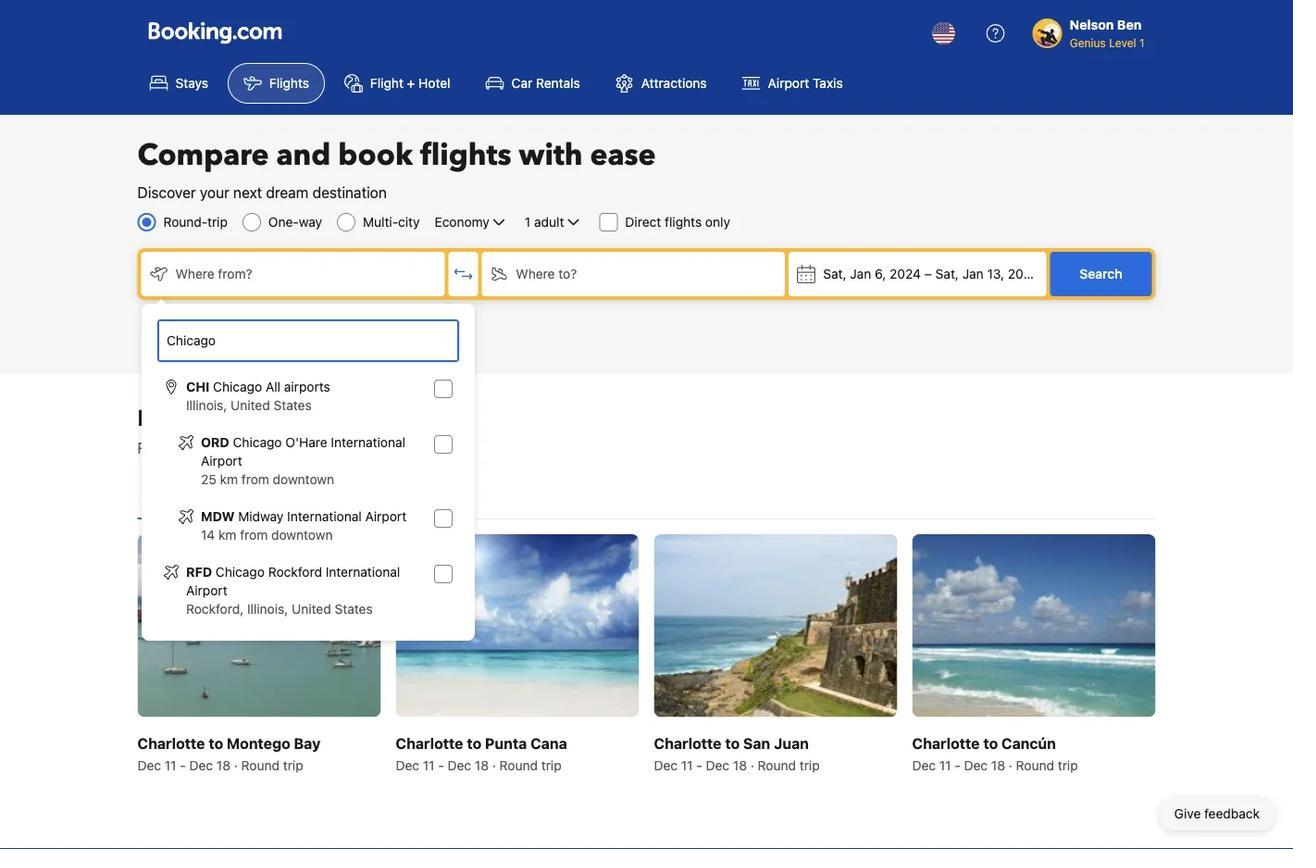 Task type: describe. For each thing, give the bounding box(es) containing it.
11 for charlotte to montego bay
[[165, 757, 176, 772]]

feedback
[[1205, 806, 1260, 821]]

round for punta
[[500, 757, 538, 772]]

flights link
[[228, 63, 325, 104]]

deals
[[170, 439, 206, 457]]

flights left only
[[665, 214, 702, 230]]

all
[[266, 379, 281, 394]]

- for punta
[[438, 757, 444, 772]]

find
[[138, 439, 166, 457]]

taxis
[[813, 75, 843, 91]]

airport taxis link
[[727, 63, 859, 104]]

dream
[[266, 184, 309, 201]]

to for punta
[[467, 734, 482, 752]]

car rentals link
[[470, 63, 596, 104]]

domestic
[[230, 439, 292, 457]]

mdw midway international airport 14 km from downtown
[[201, 509, 407, 543]]

1 inside dropdown button
[[525, 214, 531, 230]]

attractions
[[641, 75, 707, 91]]

international for o'hare
[[331, 435, 406, 450]]

flight
[[370, 75, 404, 91]]

juan
[[774, 734, 809, 752]]

san
[[744, 734, 771, 752]]

montego
[[227, 734, 290, 752]]

8 dec from the left
[[964, 757, 988, 772]]

popular flights near you find deals on domestic and international flights
[[138, 403, 454, 457]]

chicago inside "chi chicago all airports illinois, united states"
[[213, 379, 262, 394]]

+
[[407, 75, 415, 91]]

charlotte for charlotte to san juan
[[654, 734, 722, 752]]

0 vertical spatial downtown
[[273, 472, 334, 487]]

round for san
[[758, 757, 796, 772]]

sat, jan 6, 2024 – sat, jan 13, 2024 button
[[789, 252, 1047, 296]]

nelson
[[1070, 17, 1114, 32]]

airport taxis
[[768, 75, 843, 91]]

one-
[[268, 214, 299, 230]]

chicago rockford international airport
[[186, 564, 400, 598]]

1 adult
[[525, 214, 564, 230]]

international for rockford
[[326, 564, 400, 580]]

punta
[[485, 734, 527, 752]]

destination
[[313, 184, 387, 201]]

on
[[210, 439, 227, 457]]

· for san
[[751, 757, 755, 772]]

charlotte to montego bay image
[[138, 534, 381, 717]]

13,
[[988, 266, 1005, 281]]

way
[[299, 214, 322, 230]]

where from?
[[175, 266, 252, 281]]

14
[[201, 527, 215, 543]]

–
[[925, 266, 932, 281]]

united inside "chi chicago all airports illinois, united states"
[[231, 398, 270, 413]]

chi chicago all airports illinois, united states
[[186, 379, 330, 413]]

give feedback
[[1175, 806, 1260, 821]]

round-
[[163, 214, 207, 230]]

18 inside charlotte to cancún dec 11 - dec 18 · round trip
[[992, 757, 1006, 772]]

chicago for rfd
[[216, 564, 265, 580]]

chicago o'hare international airport
[[201, 435, 406, 469]]

km inside mdw midway international airport 14 km from downtown
[[219, 527, 237, 543]]

25
[[201, 472, 216, 487]]

18 for montego
[[217, 757, 231, 772]]

charlotte to cancún dec 11 - dec 18 · round trip
[[913, 734, 1078, 772]]

flights up domestic
[[226, 403, 295, 434]]

with
[[519, 135, 583, 175]]

from inside mdw midway international airport 14 km from downtown
[[240, 527, 268, 543]]

18 for punta
[[475, 757, 489, 772]]

international for midway
[[287, 509, 362, 524]]

2 jan from the left
[[963, 266, 984, 281]]

direct
[[625, 214, 661, 230]]

charlotte to punta cana dec 11 - dec 18 · round trip
[[396, 734, 567, 772]]

one-way
[[268, 214, 322, 230]]

4 dec from the left
[[448, 757, 471, 772]]

Airport or city text field
[[165, 331, 452, 351]]

economy
[[435, 214, 490, 230]]

sat, jan 6, 2024 – sat, jan 13, 2024
[[823, 266, 1040, 281]]

book
[[338, 135, 413, 175]]

airport left taxis
[[768, 75, 810, 91]]

0 vertical spatial km
[[220, 472, 238, 487]]

· for montego
[[234, 757, 238, 772]]

11 for charlotte to san juan
[[681, 757, 693, 772]]

press enter to select airport, and then press spacebar to add another airport element
[[156, 370, 460, 626]]

rockford
[[268, 564, 322, 580]]

flights
[[269, 75, 309, 91]]

car
[[512, 75, 533, 91]]

flights right 'international'
[[412, 439, 454, 457]]

downtown inside mdw midway international airport 14 km from downtown
[[271, 527, 333, 543]]

- for san
[[697, 757, 703, 772]]

5 dec from the left
[[654, 757, 678, 772]]

flight + hotel
[[370, 75, 451, 91]]

give feedback button
[[1160, 797, 1275, 831]]

1 vertical spatial united
[[292, 601, 331, 617]]

adult
[[534, 214, 564, 230]]

1 jan from the left
[[850, 266, 872, 281]]

near
[[300, 403, 349, 434]]

trip inside charlotte to cancún dec 11 - dec 18 · round trip
[[1058, 757, 1078, 772]]

charlotte to punta cana image
[[396, 534, 639, 717]]

airports
[[284, 379, 330, 394]]

1 vertical spatial illinois,
[[247, 601, 288, 617]]



Task type: locate. For each thing, give the bounding box(es) containing it.
charlotte inside charlotte to san juan dec 11 - dec 18 · round trip
[[654, 734, 722, 752]]

charlotte to san juan image
[[654, 534, 898, 717]]

· inside charlotte to san juan dec 11 - dec 18 · round trip
[[751, 757, 755, 772]]

bay
[[294, 734, 321, 752]]

2 11 from the left
[[423, 757, 435, 772]]

1 horizontal spatial 2024
[[1008, 266, 1040, 281]]

3 · from the left
[[751, 757, 755, 772]]

downtown down chicago o'hare international airport
[[273, 472, 334, 487]]

airport for chicago rockford international airport
[[186, 583, 227, 598]]

3 to from the left
[[725, 734, 740, 752]]

compare and book flights with ease discover your next dream destination
[[138, 135, 656, 201]]

2 vertical spatial chicago
[[216, 564, 265, 580]]

flights
[[420, 135, 512, 175], [665, 214, 702, 230], [226, 403, 295, 434], [412, 439, 454, 457]]

18 down montego
[[217, 757, 231, 772]]

0 vertical spatial 1
[[1140, 36, 1145, 49]]

to left montego
[[209, 734, 223, 752]]

you
[[354, 403, 395, 434]]

charlotte inside charlotte to punta cana dec 11 - dec 18 · round trip
[[396, 734, 463, 752]]

round inside charlotte to montego bay dec 11 - dec 18 · round trip
[[241, 757, 280, 772]]

charlotte inside charlotte to montego bay dec 11 - dec 18 · round trip
[[138, 734, 205, 752]]

2 round from the left
[[500, 757, 538, 772]]

international up the rockford
[[287, 509, 362, 524]]

0 vertical spatial illinois,
[[186, 398, 227, 413]]

international inside chicago o'hare international airport
[[331, 435, 406, 450]]

2 charlotte from the left
[[396, 734, 463, 752]]

· down montego
[[234, 757, 238, 772]]

popular
[[138, 403, 221, 434]]

trip for charlotte to san juan
[[800, 757, 820, 772]]

airport inside mdw midway international airport 14 km from downtown
[[365, 509, 407, 524]]

4 18 from the left
[[992, 757, 1006, 772]]

airport inside chicago o'hare international airport
[[201, 453, 242, 469]]

2 - from the left
[[438, 757, 444, 772]]

round down punta
[[500, 757, 538, 772]]

6,
[[875, 266, 886, 281]]

· inside charlotte to punta cana dec 11 - dec 18 · round trip
[[492, 757, 496, 772]]

11 for charlotte to punta cana
[[423, 757, 435, 772]]

- inside charlotte to cancún dec 11 - dec 18 · round trip
[[955, 757, 961, 772]]

ease
[[590, 135, 656, 175]]

chicago inside chicago rockford international airport
[[216, 564, 265, 580]]

to for montego
[[209, 734, 223, 752]]

illinois, down chicago rockford international airport
[[247, 601, 288, 617]]

where from? button
[[141, 252, 445, 296]]

2024 left –
[[890, 266, 921, 281]]

stays
[[175, 75, 208, 91]]

1 to from the left
[[209, 734, 223, 752]]

airport for mdw midway international airport 14 km from downtown
[[365, 509, 407, 524]]

round for montego
[[241, 757, 280, 772]]

to inside charlotte to montego bay dec 11 - dec 18 · round trip
[[209, 734, 223, 752]]

0 horizontal spatial sat,
[[823, 266, 847, 281]]

1 vertical spatial km
[[219, 527, 237, 543]]

united down all
[[231, 398, 270, 413]]

to for cancún
[[984, 734, 998, 752]]

round
[[241, 757, 280, 772], [500, 757, 538, 772], [758, 757, 796, 772], [1016, 757, 1055, 772]]

where
[[175, 266, 215, 281], [516, 266, 555, 281]]

· inside charlotte to montego bay dec 11 - dec 18 · round trip
[[234, 757, 238, 772]]

km right 14
[[219, 527, 237, 543]]

-
[[180, 757, 186, 772], [438, 757, 444, 772], [697, 757, 703, 772], [955, 757, 961, 772]]

18 for san
[[733, 757, 747, 772]]

2 dec from the left
[[189, 757, 213, 772]]

where for where from?
[[175, 266, 215, 281]]

to
[[209, 734, 223, 752], [467, 734, 482, 752], [725, 734, 740, 752], [984, 734, 998, 752]]

attractions link
[[600, 63, 723, 104]]

1 - from the left
[[180, 757, 186, 772]]

jan
[[850, 266, 872, 281], [963, 266, 984, 281]]

united
[[231, 398, 270, 413], [292, 601, 331, 617]]

1 horizontal spatial 1
[[1140, 36, 1145, 49]]

city
[[398, 214, 420, 230]]

·
[[234, 757, 238, 772], [492, 757, 496, 772], [751, 757, 755, 772], [1009, 757, 1013, 772]]

trip inside charlotte to san juan dec 11 - dec 18 · round trip
[[800, 757, 820, 772]]

chi
[[186, 379, 210, 394]]

· down san
[[751, 757, 755, 772]]

downtown up the rockford
[[271, 527, 333, 543]]

trip for charlotte to montego bay
[[283, 757, 303, 772]]

stays link
[[134, 63, 224, 104]]

multi-city
[[363, 214, 420, 230]]

dec
[[138, 757, 161, 772], [189, 757, 213, 772], [396, 757, 420, 772], [448, 757, 471, 772], [654, 757, 678, 772], [706, 757, 730, 772], [913, 757, 936, 772], [964, 757, 988, 772]]

level
[[1109, 36, 1137, 49]]

1 horizontal spatial states
[[335, 601, 373, 617]]

international right the rockford
[[326, 564, 400, 580]]

international down you
[[331, 435, 406, 450]]

1 where from the left
[[175, 266, 215, 281]]

2024
[[890, 266, 921, 281], [1008, 266, 1040, 281]]

1 round from the left
[[241, 757, 280, 772]]

18 inside charlotte to punta cana dec 11 - dec 18 · round trip
[[475, 757, 489, 772]]

2 to from the left
[[467, 734, 482, 752]]

charlotte for charlotte to punta cana
[[396, 734, 463, 752]]

airport inside chicago rockford international airport
[[186, 583, 227, 598]]

cancún
[[1002, 734, 1056, 752]]

to left punta
[[467, 734, 482, 752]]

1 inside nelson ben genius level 1
[[1140, 36, 1145, 49]]

3 18 from the left
[[733, 757, 747, 772]]

trip inside charlotte to montego bay dec 11 - dec 18 · round trip
[[283, 757, 303, 772]]

trip for charlotte to punta cana
[[541, 757, 562, 772]]

1 horizontal spatial where
[[516, 266, 555, 281]]

round down cancún
[[1016, 757, 1055, 772]]

2 where from the left
[[516, 266, 555, 281]]

from
[[242, 472, 269, 487], [240, 527, 268, 543]]

4 · from the left
[[1009, 757, 1013, 772]]

11 inside charlotte to punta cana dec 11 - dec 18 · round trip
[[423, 757, 435, 772]]

to inside charlotte to cancún dec 11 - dec 18 · round trip
[[984, 734, 998, 752]]

international inside mdw midway international airport 14 km from downtown
[[287, 509, 362, 524]]

2 2024 from the left
[[1008, 266, 1040, 281]]

1 vertical spatial states
[[335, 601, 373, 617]]

1 horizontal spatial sat,
[[936, 266, 959, 281]]

ord
[[201, 435, 229, 450]]

· down cancún
[[1009, 757, 1013, 772]]

from down domestic
[[242, 472, 269, 487]]

0 horizontal spatial 1
[[525, 214, 531, 230]]

2 · from the left
[[492, 757, 496, 772]]

18 down cancún
[[992, 757, 1006, 772]]

where to?
[[516, 266, 577, 281]]

airport down ord
[[201, 453, 242, 469]]

to for san
[[725, 734, 740, 752]]

25 km from downtown
[[201, 472, 334, 487]]

booking.com logo image
[[149, 22, 282, 44], [149, 22, 282, 44]]

charlotte to san juan dec 11 - dec 18 · round trip
[[654, 734, 820, 772]]

km
[[220, 472, 238, 487], [219, 527, 237, 543]]

1 vertical spatial and
[[296, 439, 321, 457]]

from down midway
[[240, 527, 268, 543]]

rentals
[[536, 75, 580, 91]]

jan left 6,
[[850, 266, 872, 281]]

- inside charlotte to montego bay dec 11 - dec 18 · round trip
[[180, 757, 186, 772]]

downtown
[[273, 472, 334, 487], [271, 527, 333, 543]]

rockford, illinois, united states
[[186, 601, 373, 617]]

km right 25
[[220, 472, 238, 487]]

mdw
[[201, 509, 235, 524]]

charlotte for charlotte to montego bay
[[138, 734, 205, 752]]

search
[[1080, 266, 1123, 281]]

0 vertical spatial from
[[242, 472, 269, 487]]

4 11 from the left
[[940, 757, 951, 772]]

round inside charlotte to cancún dec 11 - dec 18 · round trip
[[1016, 757, 1055, 772]]

1 vertical spatial 1
[[525, 214, 531, 230]]

flights inside compare and book flights with ease discover your next dream destination
[[420, 135, 512, 175]]

round inside charlotte to san juan dec 11 - dec 18 · round trip
[[758, 757, 796, 772]]

1 11 from the left
[[165, 757, 176, 772]]

1 vertical spatial downtown
[[271, 527, 333, 543]]

2 sat, from the left
[[936, 266, 959, 281]]

rockford,
[[186, 601, 244, 617]]

states inside "chi chicago all airports illinois, united states"
[[274, 398, 312, 413]]

- inside charlotte to punta cana dec 11 - dec 18 · round trip
[[438, 757, 444, 772]]

to inside charlotte to punta cana dec 11 - dec 18 · round trip
[[467, 734, 482, 752]]

0 horizontal spatial united
[[231, 398, 270, 413]]

6 dec from the left
[[706, 757, 730, 772]]

1 · from the left
[[234, 757, 238, 772]]

direct flights only
[[625, 214, 731, 230]]

3 11 from the left
[[681, 757, 693, 772]]

4 - from the left
[[955, 757, 961, 772]]

4 round from the left
[[1016, 757, 1055, 772]]

round-trip
[[163, 214, 228, 230]]

international
[[325, 439, 408, 457]]

charlotte to cancún image
[[913, 534, 1156, 717]]

sat, left 6,
[[823, 266, 847, 281]]

11 inside charlotte to san juan dec 11 - dec 18 · round trip
[[681, 757, 693, 772]]

0 vertical spatial international
[[331, 435, 406, 450]]

0 horizontal spatial 2024
[[890, 266, 921, 281]]

from?
[[218, 266, 252, 281]]

round down juan
[[758, 757, 796, 772]]

4 charlotte from the left
[[913, 734, 980, 752]]

1 sat, from the left
[[823, 266, 847, 281]]

tab list
[[138, 470, 1156, 520]]

hotel
[[419, 75, 451, 91]]

rfd
[[186, 564, 212, 580]]

illinois, down chi
[[186, 398, 227, 413]]

2024 right the 13,
[[1008, 266, 1040, 281]]

1 right level
[[1140, 36, 1145, 49]]

0 vertical spatial chicago
[[213, 379, 262, 394]]

where inside dropdown button
[[175, 266, 215, 281]]

2 vertical spatial international
[[326, 564, 400, 580]]

next
[[233, 184, 262, 201]]

charlotte to montego bay dec 11 - dec 18 · round trip
[[138, 734, 321, 772]]

0 vertical spatial united
[[231, 398, 270, 413]]

to left cancún
[[984, 734, 998, 752]]

3 dec from the left
[[396, 757, 420, 772]]

where inside dropdown button
[[516, 266, 555, 281]]

airport down rfd
[[186, 583, 227, 598]]

18 inside charlotte to montego bay dec 11 - dec 18 · round trip
[[217, 757, 231, 772]]

18 inside charlotte to san juan dec 11 - dec 18 · round trip
[[733, 757, 747, 772]]

charlotte left punta
[[396, 734, 463, 752]]

3 - from the left
[[697, 757, 703, 772]]

airport for chicago o'hare international airport
[[201, 453, 242, 469]]

charlotte
[[138, 734, 205, 752], [396, 734, 463, 752], [654, 734, 722, 752], [913, 734, 980, 752]]

and
[[276, 135, 331, 175], [296, 439, 321, 457]]

o'hare
[[286, 435, 327, 450]]

genius
[[1070, 36, 1106, 49]]

charlotte left cancún
[[913, 734, 980, 752]]

and inside 'popular flights near you find deals on domestic and international flights'
[[296, 439, 321, 457]]

· for punta
[[492, 757, 496, 772]]

3 charlotte from the left
[[654, 734, 722, 752]]

where to? button
[[482, 252, 785, 296]]

7 dec from the left
[[913, 757, 936, 772]]

charlotte left san
[[654, 734, 722, 752]]

0 vertical spatial states
[[274, 398, 312, 413]]

3 round from the left
[[758, 757, 796, 772]]

0 horizontal spatial states
[[274, 398, 312, 413]]

chicago left all
[[213, 379, 262, 394]]

where for where to?
[[516, 266, 555, 281]]

1 vertical spatial international
[[287, 509, 362, 524]]

only
[[706, 214, 731, 230]]

ben
[[1118, 17, 1142, 32]]

cana
[[531, 734, 567, 752]]

search button
[[1051, 252, 1152, 296]]

1 18 from the left
[[217, 757, 231, 772]]

1 2024 from the left
[[890, 266, 921, 281]]

flight + hotel link
[[329, 63, 466, 104]]

· inside charlotte to cancún dec 11 - dec 18 · round trip
[[1009, 757, 1013, 772]]

1 horizontal spatial united
[[292, 601, 331, 617]]

airport down 'international'
[[365, 509, 407, 524]]

1 left the adult
[[525, 214, 531, 230]]

1
[[1140, 36, 1145, 49], [525, 214, 531, 230]]

your
[[200, 184, 229, 201]]

11 inside charlotte to cancún dec 11 - dec 18 · round trip
[[940, 757, 951, 772]]

0 horizontal spatial where
[[175, 266, 215, 281]]

11
[[165, 757, 176, 772], [423, 757, 435, 772], [681, 757, 693, 772], [940, 757, 951, 772]]

where left to?
[[516, 266, 555, 281]]

· down punta
[[492, 757, 496, 772]]

round inside charlotte to punta cana dec 11 - dec 18 · round trip
[[500, 757, 538, 772]]

states down chicago rockford international airport
[[335, 601, 373, 617]]

and down near
[[296, 439, 321, 457]]

and inside compare and book flights with ease discover your next dream destination
[[276, 135, 331, 175]]

18 down punta
[[475, 757, 489, 772]]

states down airports
[[274, 398, 312, 413]]

trip inside charlotte to punta cana dec 11 - dec 18 · round trip
[[541, 757, 562, 772]]

illinois, inside "chi chicago all airports illinois, united states"
[[186, 398, 227, 413]]

to?
[[559, 266, 577, 281]]

round down montego
[[241, 757, 280, 772]]

charlotte inside charlotte to cancún dec 11 - dec 18 · round trip
[[913, 734, 980, 752]]

jan left the 13,
[[963, 266, 984, 281]]

1 charlotte from the left
[[138, 734, 205, 752]]

car rentals
[[512, 75, 580, 91]]

4 to from the left
[[984, 734, 998, 752]]

united down chicago rockford international airport
[[292, 601, 331, 617]]

chicago inside chicago o'hare international airport
[[233, 435, 282, 450]]

0 vertical spatial and
[[276, 135, 331, 175]]

charlotte for charlotte to cancún
[[913, 734, 980, 752]]

1 vertical spatial chicago
[[233, 435, 282, 450]]

1 horizontal spatial illinois,
[[247, 601, 288, 617]]

give
[[1175, 806, 1201, 821]]

to inside charlotte to san juan dec 11 - dec 18 · round trip
[[725, 734, 740, 752]]

discover
[[138, 184, 196, 201]]

- inside charlotte to san juan dec 11 - dec 18 · round trip
[[697, 757, 703, 772]]

compare
[[138, 135, 269, 175]]

where left from?
[[175, 266, 215, 281]]

0 horizontal spatial illinois,
[[186, 398, 227, 413]]

0 horizontal spatial jan
[[850, 266, 872, 281]]

midway
[[238, 509, 284, 524]]

sat, right –
[[936, 266, 959, 281]]

flights up economy
[[420, 135, 512, 175]]

nelson ben genius level 1
[[1070, 17, 1145, 49]]

18 down san
[[733, 757, 747, 772]]

international inside chicago rockford international airport
[[326, 564, 400, 580]]

2 18 from the left
[[475, 757, 489, 772]]

11 inside charlotte to montego bay dec 11 - dec 18 · round trip
[[165, 757, 176, 772]]

to left san
[[725, 734, 740, 752]]

1 vertical spatial from
[[240, 527, 268, 543]]

1 dec from the left
[[138, 757, 161, 772]]

chicago for ord
[[233, 435, 282, 450]]

chicago up 25 km from downtown at left bottom
[[233, 435, 282, 450]]

1 horizontal spatial jan
[[963, 266, 984, 281]]

multi-
[[363, 214, 398, 230]]

and up dream
[[276, 135, 331, 175]]

chicago right rfd
[[216, 564, 265, 580]]

charlotte left montego
[[138, 734, 205, 752]]

- for montego
[[180, 757, 186, 772]]



Task type: vqa. For each thing, say whether or not it's contained in the screenshot.
Sat, Mar 9 – Sat, Mar 16
no



